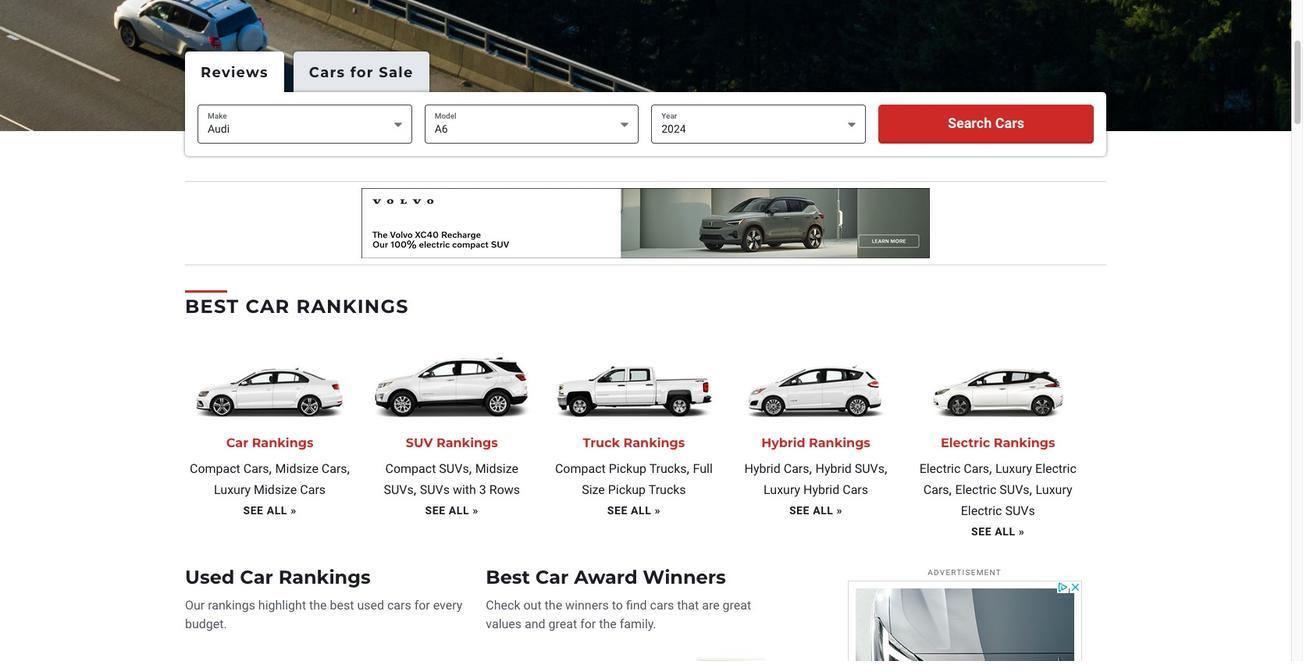 Task type: describe. For each thing, give the bounding box(es) containing it.
rankings for hybrid cars
[[809, 436, 871, 451]]

suv
[[406, 436, 433, 451]]

cars for sale
[[309, 64, 414, 81]]

car for best car rankings
[[246, 295, 290, 318]]

our
[[185, 598, 205, 613]]

search cars
[[948, 115, 1025, 131]]

see all » for cars
[[971, 526, 1025, 538]]

budget.
[[185, 617, 227, 632]]

see for compact suvs
[[425, 505, 446, 517]]

luxury electric cars link
[[924, 462, 1077, 498]]

best car rankings
[[185, 295, 409, 318]]

compact suvs
[[385, 462, 469, 477]]

1 horizontal spatial great
[[723, 598, 751, 613]]

electric suvs
[[956, 483, 1030, 498]]

luxury inside "luxury electric cars"
[[996, 462, 1032, 477]]

0 vertical spatial trucks
[[649, 462, 687, 477]]

electric for electric suvs
[[956, 483, 997, 498]]

cars for award
[[650, 598, 674, 613]]

luxury inside hybrid cars hybrid suvs luxury hybrid cars see all »
[[764, 483, 800, 498]]

electric inside "luxury electric cars"
[[1036, 462, 1077, 477]]

used car rankings
[[185, 566, 371, 589]]

3
[[479, 483, 486, 498]]

best for best car rankings
[[185, 295, 239, 318]]

rankings for compact cars
[[252, 436, 313, 451]]

» inside hybrid cars hybrid suvs luxury hybrid cars see all »
[[837, 505, 843, 517]]

for inside button
[[350, 64, 374, 81]]

2 horizontal spatial the
[[599, 617, 617, 632]]

compact pickup trucks
[[555, 462, 687, 477]]

to
[[612, 598, 623, 613]]

best for best car award winners
[[486, 566, 530, 589]]

award
[[574, 566, 638, 589]]

electric suvs link
[[956, 483, 1030, 498]]

compact for compact cars midsize cars luxury midsize cars see all »
[[190, 462, 240, 477]]

truck
[[583, 436, 620, 451]]

all for electric cars
[[995, 526, 1016, 538]]

all inside the compact cars midsize cars luxury midsize cars see all »
[[267, 505, 287, 517]]

trucks inside full size pickup trucks
[[649, 483, 686, 498]]

with
[[453, 483, 476, 498]]

see all » link for compact cars
[[243, 505, 297, 517]]

hybrid rankings link
[[734, 436, 898, 452]]

hybrid cars hybrid suvs luxury hybrid cars see all »
[[745, 462, 885, 517]]

1 horizontal spatial the
[[545, 598, 562, 613]]

full size pickup trucks
[[582, 462, 713, 498]]

rows
[[489, 483, 520, 498]]

family.
[[620, 617, 657, 632]]

full
[[693, 462, 713, 477]]

reviews
[[201, 64, 268, 81]]

luxury inside luxury electric suvs
[[1036, 483, 1073, 498]]

luxury hybrid cars link
[[764, 483, 868, 498]]

out
[[524, 598, 542, 613]]

midsize down midsize cars link
[[254, 483, 297, 498]]

see for electric cars
[[971, 526, 992, 538]]

electric for electric rankings
[[941, 436, 990, 451]]

pickup inside full size pickup trucks
[[608, 483, 646, 498]]

see all » for pickup
[[607, 505, 661, 517]]

hybrid cars link
[[745, 462, 809, 477]]

find
[[626, 598, 647, 613]]

suv rankings link
[[370, 436, 534, 452]]

used
[[185, 566, 235, 589]]

electric for electric cars
[[920, 462, 961, 477]]

car for best car award winners
[[536, 566, 569, 589]]

0 vertical spatial pickup
[[609, 462, 647, 477]]

rankings for compact pickup trucks
[[624, 436, 685, 451]]

compact pickup trucks link
[[555, 462, 687, 477]]

compact cars link
[[190, 462, 269, 477]]

car for used car rankings
[[240, 566, 273, 589]]

luxury electric cars
[[924, 462, 1077, 498]]

truck rankings link
[[552, 436, 716, 452]]

values
[[486, 617, 522, 632]]

compact for compact suvs
[[385, 462, 436, 477]]

luxury inside the compact cars midsize cars luxury midsize cars see all »
[[214, 483, 251, 498]]

best car award winners
[[486, 566, 726, 589]]

luxury electric suvs
[[961, 483, 1073, 519]]

car rankings link
[[188, 436, 352, 452]]

cars inside "luxury electric cars"
[[924, 483, 949, 498]]

1 vertical spatial advertisement region
[[848, 581, 1082, 661]]



Task type: vqa. For each thing, say whether or not it's contained in the screenshot.
THE to the middle
yes



Task type: locate. For each thing, give the bounding box(es) containing it.
electric up electric cars link
[[941, 436, 990, 451]]

search
[[948, 115, 992, 131]]

and
[[525, 617, 546, 632]]

reviews button
[[185, 51, 284, 93]]

0 horizontal spatial cars
[[387, 598, 411, 613]]

see inside the compact cars midsize cars luxury midsize cars see all »
[[243, 505, 264, 517]]

see down midsize suvs link
[[425, 505, 446, 517]]

trucks
[[649, 462, 687, 477], [649, 483, 686, 498]]

see
[[243, 505, 264, 517], [425, 505, 446, 517], [607, 505, 628, 517], [789, 505, 810, 517], [971, 526, 992, 538]]

size
[[582, 483, 605, 498]]

» for compact suvs
[[473, 505, 479, 517]]

electric cars
[[920, 462, 989, 477]]

2 vertical spatial for
[[580, 617, 596, 632]]

luxury midsize cars link
[[214, 483, 326, 498]]

cars for sale button
[[293, 51, 429, 93]]

» for electric cars
[[1019, 526, 1025, 538]]

see all » link for compact suvs
[[425, 505, 479, 517]]

suvs with 3 rows
[[420, 483, 520, 498]]

midsize inside midsize suvs
[[475, 462, 518, 477]]

hybrid rankings
[[762, 436, 871, 451]]

see all » down luxury electric suvs
[[971, 526, 1025, 538]]

pickup down compact pickup trucks link on the bottom of page
[[608, 483, 646, 498]]

compact inside the compact cars midsize cars luxury midsize cars see all »
[[190, 462, 240, 477]]

midsize suvs link
[[384, 462, 518, 498]]

advertisement region
[[362, 188, 930, 258], [848, 581, 1082, 661]]

0 horizontal spatial the
[[309, 598, 327, 613]]

suv rankings
[[406, 436, 498, 451]]

0 vertical spatial for
[[350, 64, 374, 81]]

for
[[350, 64, 374, 81], [414, 598, 430, 613], [580, 617, 596, 632]]

search cars button
[[878, 105, 1094, 144]]

cars for rankings
[[387, 598, 411, 613]]

see all » down the full size pickup trucks link
[[607, 505, 661, 517]]

» for compact pickup trucks
[[655, 505, 661, 517]]

compact up size
[[555, 462, 606, 477]]

pickup down truck rankings link
[[609, 462, 647, 477]]

see down electric suvs
[[971, 526, 992, 538]]

» down the full size pickup trucks link
[[655, 505, 661, 517]]

advertisement
[[928, 568, 1002, 577]]

all down luxury midsize cars link
[[267, 505, 287, 517]]

great right are
[[723, 598, 751, 613]]

the inside our rankings highlight the best used cars for every budget.
[[309, 598, 327, 613]]

compact down 'suv'
[[385, 462, 436, 477]]

compact for compact pickup trucks
[[555, 462, 606, 477]]

see all » link
[[243, 505, 297, 517], [425, 505, 479, 517], [607, 505, 661, 517], [789, 505, 843, 517], [971, 526, 1025, 538]]

1 vertical spatial great
[[549, 617, 577, 632]]

all for compact pickup trucks
[[631, 505, 652, 517]]

cars inside our rankings highlight the best used cars for every budget.
[[387, 598, 411, 613]]

see inside hybrid cars hybrid suvs luxury hybrid cars see all »
[[789, 505, 810, 517]]

compact up luxury midsize cars link
[[190, 462, 240, 477]]

trucks left full
[[649, 462, 687, 477]]

rankings
[[208, 598, 255, 613]]

for down winners on the bottom left of page
[[580, 617, 596, 632]]

2 horizontal spatial for
[[580, 617, 596, 632]]

car rankings
[[226, 436, 313, 451]]

electric cars link
[[920, 462, 989, 477]]

cars inside check out the winners to find cars that are great values and great for the family.
[[650, 598, 674, 613]]

2 horizontal spatial compact
[[555, 462, 606, 477]]

3 compact from the left
[[555, 462, 606, 477]]

car
[[246, 295, 290, 318], [226, 436, 248, 451], [240, 566, 273, 589], [536, 566, 569, 589]]

for inside our rankings highlight the best used cars for every budget.
[[414, 598, 430, 613]]

that
[[677, 598, 699, 613]]

electric rankings link
[[916, 436, 1080, 452]]

great right and
[[549, 617, 577, 632]]

luxury down electric rankings link
[[996, 462, 1032, 477]]

for inside check out the winners to find cars that are great values and great for the family.
[[580, 617, 596, 632]]

luxury electric suvs link
[[961, 483, 1073, 519]]

midsize
[[275, 462, 319, 477], [475, 462, 518, 477], [254, 483, 297, 498]]

1 horizontal spatial compact
[[385, 462, 436, 477]]

truck rankings
[[583, 436, 685, 451]]

hybrid
[[762, 436, 806, 451], [745, 462, 781, 477], [816, 462, 852, 477], [804, 483, 840, 498]]

all down with
[[449, 505, 469, 517]]

best
[[185, 295, 239, 318], [486, 566, 530, 589]]

rankings for electric cars
[[994, 436, 1055, 451]]

pickup
[[609, 462, 647, 477], [608, 483, 646, 498]]

» inside the compact cars midsize cars luxury midsize cars see all »
[[291, 505, 297, 517]]

see all » link down luxury midsize cars link
[[243, 505, 297, 517]]

0 horizontal spatial great
[[549, 617, 577, 632]]

midsize up luxury midsize cars link
[[275, 462, 319, 477]]

all down luxury hybrid cars "link"
[[813, 505, 834, 517]]

compact
[[190, 462, 240, 477], [385, 462, 436, 477], [555, 462, 606, 477]]

rankings
[[296, 295, 409, 318], [252, 436, 313, 451], [437, 436, 498, 451], [624, 436, 685, 451], [809, 436, 871, 451], [994, 436, 1055, 451], [278, 566, 371, 589]]

electric rankings
[[941, 436, 1055, 451]]

midsize suvs
[[384, 462, 518, 498]]

0 vertical spatial best
[[185, 295, 239, 318]]

see down luxury hybrid cars "link"
[[789, 505, 810, 517]]

electric down electric suvs
[[961, 504, 1002, 519]]

see for compact pickup trucks
[[607, 505, 628, 517]]

best
[[330, 598, 354, 613]]

cars
[[309, 64, 345, 81], [995, 115, 1025, 131], [243, 462, 269, 477], [322, 462, 347, 477], [784, 462, 809, 477], [964, 462, 989, 477], [300, 483, 326, 498], [843, 483, 868, 498], [924, 483, 949, 498]]

see all » link for electric cars
[[971, 526, 1025, 538]]

2 cars from the left
[[650, 598, 674, 613]]

highlight
[[258, 598, 306, 613]]

luxury down compact cars link
[[214, 483, 251, 498]]

our rankings highlight the best used cars for every budget.
[[185, 598, 463, 632]]

0 horizontal spatial best
[[185, 295, 239, 318]]

cars right used
[[387, 598, 411, 613]]

1 vertical spatial trucks
[[649, 483, 686, 498]]

luxury right electric suvs
[[1036, 483, 1073, 498]]

all inside hybrid cars hybrid suvs luxury hybrid cars see all »
[[813, 505, 834, 517]]

electric inside luxury electric suvs
[[961, 504, 1002, 519]]

see all » link for hybrid cars
[[789, 505, 843, 517]]

compact suvs link
[[385, 462, 469, 477]]

all
[[267, 505, 287, 517], [449, 505, 469, 517], [631, 505, 652, 517], [813, 505, 834, 517], [995, 526, 1016, 538]]

all down the full size pickup trucks link
[[631, 505, 652, 517]]

see down compact pickup trucks
[[607, 505, 628, 517]]

full size pickup trucks link
[[582, 462, 713, 498]]

see all » for suvs
[[425, 505, 479, 517]]

winners
[[565, 598, 609, 613]]

suvs
[[439, 462, 469, 477], [855, 462, 885, 477], [384, 483, 414, 498], [420, 483, 450, 498], [1000, 483, 1030, 498], [1005, 504, 1035, 519]]

cars
[[387, 598, 411, 613], [650, 598, 674, 613]]

suvs inside midsize suvs
[[384, 483, 414, 498]]

midsize cars link
[[275, 462, 347, 477]]

all for compact suvs
[[449, 505, 469, 517]]

trucks down compact pickup trucks link on the bottom of page
[[649, 483, 686, 498]]

see down luxury midsize cars link
[[243, 505, 264, 517]]

the
[[309, 598, 327, 613], [545, 598, 562, 613], [599, 617, 617, 632]]

1 horizontal spatial for
[[414, 598, 430, 613]]

see all » link down luxury hybrid cars "link"
[[789, 505, 843, 517]]

see all » down with
[[425, 505, 479, 517]]

electric down 'electric cars'
[[956, 483, 997, 498]]

luxury
[[996, 462, 1032, 477], [214, 483, 251, 498], [764, 483, 800, 498], [1036, 483, 1073, 498]]

» down luxury midsize cars link
[[291, 505, 297, 517]]

suvs with 3 rows link
[[420, 483, 520, 498]]

all down luxury electric suvs
[[995, 526, 1016, 538]]

luxury down hybrid cars link
[[764, 483, 800, 498]]

0 vertical spatial advertisement region
[[362, 188, 930, 258]]

suvs inside luxury electric suvs
[[1005, 504, 1035, 519]]

0 vertical spatial great
[[723, 598, 751, 613]]

» down luxury hybrid cars "link"
[[837, 505, 843, 517]]

see all » link down luxury electric suvs
[[971, 526, 1025, 538]]

electric up electric suvs link
[[920, 462, 961, 477]]

see all » link down the full size pickup trucks link
[[607, 505, 661, 517]]

» down suvs with 3 rows link at the bottom left
[[473, 505, 479, 517]]

check
[[486, 598, 520, 613]]

1 horizontal spatial cars
[[650, 598, 674, 613]]

1 horizontal spatial best
[[486, 566, 530, 589]]

» down luxury electric suvs
[[1019, 526, 1025, 538]]

compact cars midsize cars luxury midsize cars see all »
[[190, 462, 347, 517]]

suvs inside hybrid cars hybrid suvs luxury hybrid cars see all »
[[855, 462, 885, 477]]

sale
[[379, 64, 414, 81]]

midsize up rows
[[475, 462, 518, 477]]

see all » link for compact pickup trucks
[[607, 505, 661, 517]]

0 horizontal spatial for
[[350, 64, 374, 81]]

»
[[291, 505, 297, 517], [473, 505, 479, 517], [655, 505, 661, 517], [837, 505, 843, 517], [1019, 526, 1025, 538]]

are
[[702, 598, 720, 613]]

for left the "every"
[[414, 598, 430, 613]]

every
[[433, 598, 463, 613]]

see all » link down with
[[425, 505, 479, 517]]

1 cars from the left
[[387, 598, 411, 613]]

1 vertical spatial best
[[486, 566, 530, 589]]

for left sale at the top of the page
[[350, 64, 374, 81]]

winners
[[643, 566, 726, 589]]

see all »
[[425, 505, 479, 517], [607, 505, 661, 517], [971, 526, 1025, 538]]

1 vertical spatial for
[[414, 598, 430, 613]]

1 compact from the left
[[190, 462, 240, 477]]

the left best
[[309, 598, 327, 613]]

cars right the find
[[650, 598, 674, 613]]

hybrid suvs link
[[816, 462, 885, 477]]

1 vertical spatial pickup
[[608, 483, 646, 498]]

electric
[[941, 436, 990, 451], [920, 462, 961, 477], [1036, 462, 1077, 477], [956, 483, 997, 498], [961, 504, 1002, 519]]

check out the winners to find cars that are great values and great for the family.
[[486, 598, 751, 632]]

2 compact from the left
[[385, 462, 436, 477]]

rankings for compact suvs
[[437, 436, 498, 451]]

2 horizontal spatial see all »
[[971, 526, 1025, 538]]

0 horizontal spatial see all »
[[425, 505, 479, 517]]

great
[[723, 598, 751, 613], [549, 617, 577, 632]]

the down to on the bottom
[[599, 617, 617, 632]]

used
[[357, 598, 384, 613]]

1 horizontal spatial see all »
[[607, 505, 661, 517]]

electric up luxury electric suvs 'link'
[[1036, 462, 1077, 477]]

the right out
[[545, 598, 562, 613]]

0 horizontal spatial compact
[[190, 462, 240, 477]]



